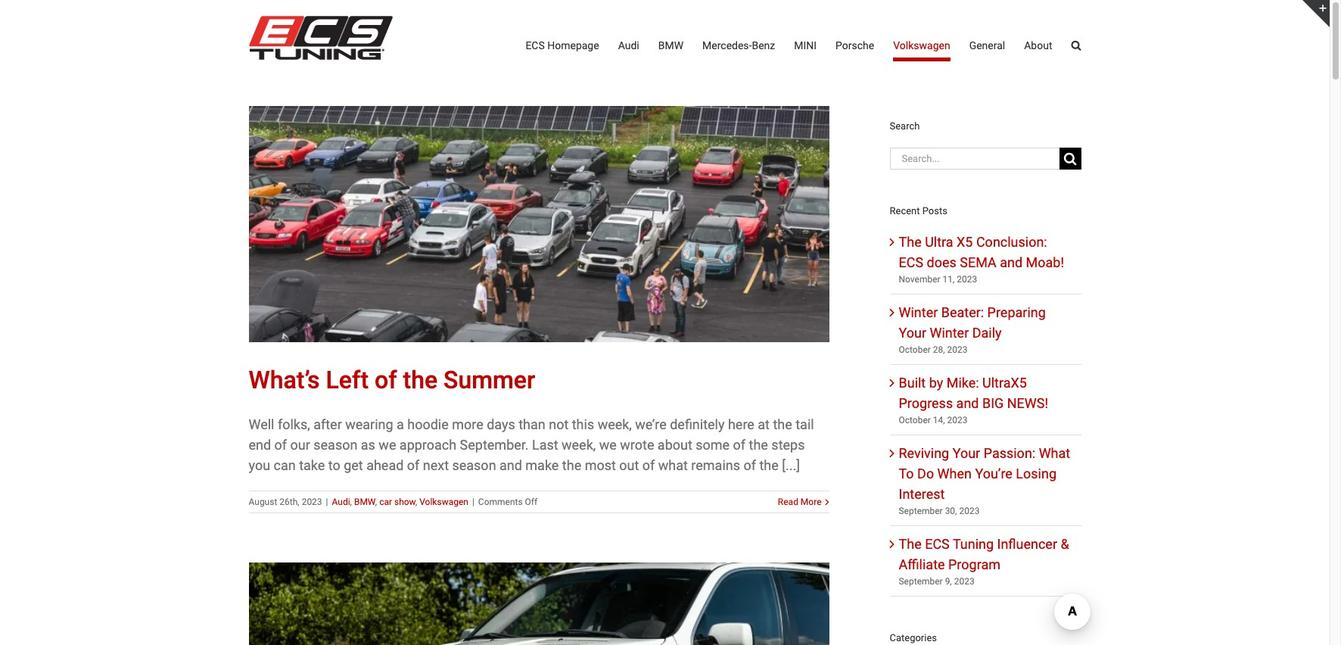 Task type: vqa. For each thing, say whether or not it's contained in the screenshot.


Task type: locate. For each thing, give the bounding box(es) containing it.
season up to
[[314, 437, 358, 453]]

1 vertical spatial ecs
[[899, 254, 924, 270]]

mike:
[[947, 375, 980, 390]]

1 horizontal spatial |
[[472, 497, 475, 507]]

august
[[249, 497, 277, 507]]

2 october from the top
[[899, 415, 931, 425]]

bmw link left mercedes-
[[659, 0, 684, 91]]

1 horizontal spatial bmw link
[[659, 0, 684, 91]]

take
[[299, 457, 325, 473]]

the down at on the right of page
[[749, 437, 769, 453]]

porsche
[[836, 39, 875, 51]]

1 vertical spatial week,
[[562, 437, 596, 453]]

1 october from the top
[[899, 344, 931, 355]]

2 horizontal spatial and
[[1001, 254, 1023, 270]]

ecs up november
[[899, 254, 924, 270]]

can
[[274, 457, 296, 473]]

winter down november
[[899, 304, 938, 320]]

Search... search field
[[890, 148, 1060, 169]]

audi down to
[[332, 497, 350, 507]]

of right left
[[375, 366, 397, 394]]

your inside winter beater: preparing your winter daily october 28, 2023
[[899, 325, 927, 340]]

well folks, after wearing a hoodie more days than not this week, we're definitely here at the tail end of our season as we approach september. last week, we wrote about some of the steps you can take to get ahead of next season and make the most out of what remains of the [...]
[[249, 416, 815, 473]]

None search field
[[890, 147, 1082, 169]]

1 vertical spatial volkswagen
[[420, 497, 469, 507]]

season down september.
[[452, 457, 496, 473]]

we're
[[636, 416, 667, 432]]

|
[[326, 497, 328, 507], [472, 497, 475, 507]]

2 the from the top
[[899, 536, 922, 552]]

11,
[[943, 274, 955, 284]]

1 vertical spatial your
[[953, 445, 981, 461]]

winter up 28,
[[930, 325, 969, 340]]

0 horizontal spatial volkswagen link
[[420, 497, 469, 507]]

ecs homepage link
[[526, 0, 599, 91]]

car
[[379, 497, 392, 507]]

0 horizontal spatial |
[[326, 497, 328, 507]]

comments
[[478, 497, 523, 507]]

1 vertical spatial september
[[899, 576, 943, 587]]

1 horizontal spatial audi link
[[618, 0, 640, 91]]

2023 right 11,
[[957, 274, 978, 284]]

when
[[938, 465, 972, 481]]

more
[[801, 497, 822, 507]]

0 vertical spatial volkswagen
[[894, 39, 951, 51]]

2023
[[957, 274, 978, 284], [948, 344, 968, 355], [948, 415, 968, 425], [302, 497, 322, 507], [960, 506, 980, 516], [955, 576, 975, 587]]

1 horizontal spatial season
[[452, 457, 496, 473]]

our
[[290, 437, 310, 453]]

0 vertical spatial ecs
[[526, 39, 545, 51]]

and down mike:
[[957, 395, 979, 411]]

the ultra x5 conclusion: ecs does sema and moab! november 11, 2023
[[899, 234, 1065, 284]]

program
[[949, 556, 1001, 572]]

1 vertical spatial audi link
[[332, 497, 350, 507]]

1 the from the top
[[899, 234, 922, 250]]

october down progress
[[899, 415, 931, 425]]

october
[[899, 344, 931, 355], [899, 415, 931, 425]]

0 horizontal spatial volkswagen
[[420, 497, 469, 507]]

0 horizontal spatial week,
[[562, 437, 596, 453]]

we up most
[[600, 437, 617, 453]]

volkswagen down next
[[420, 497, 469, 507]]

1 horizontal spatial and
[[957, 395, 979, 411]]

september.
[[460, 437, 529, 453]]

reviving your passion: what to do when you're losing interest september 30, 2023
[[899, 445, 1071, 516]]

week, down the this
[[562, 437, 596, 453]]

affiliate
[[899, 556, 945, 572]]

2 vertical spatial ecs
[[925, 536, 950, 552]]

losing
[[1016, 465, 1057, 481]]

ecs inside the ultra x5 conclusion: ecs does sema and moab! november 11, 2023
[[899, 254, 924, 270]]

28,
[[934, 344, 946, 355]]

make
[[526, 457, 559, 473]]

0 vertical spatial your
[[899, 325, 927, 340]]

0 vertical spatial audi
[[618, 39, 640, 51]]

this
[[572, 416, 595, 432]]

what
[[659, 457, 688, 473]]

september inside reviving your passion: what to do when you're losing interest september 30, 2023
[[899, 506, 943, 516]]

&
[[1061, 536, 1070, 552]]

audi
[[618, 39, 640, 51], [332, 497, 350, 507]]

ecs up affiliate
[[925, 536, 950, 552]]

your
[[899, 325, 927, 340], [953, 445, 981, 461]]

2023 right 26th,
[[302, 497, 322, 507]]

your up built
[[899, 325, 927, 340]]

hoodie
[[408, 416, 449, 432]]

1 september from the top
[[899, 506, 943, 516]]

mercedes-benz
[[703, 39, 776, 51]]

moab!
[[1027, 254, 1065, 270]]

1 horizontal spatial volkswagen
[[894, 39, 951, 51]]

most
[[585, 457, 616, 473]]

1 horizontal spatial audi
[[618, 39, 640, 51]]

a
[[397, 416, 404, 432]]

volkswagen link down next
[[420, 497, 469, 507]]

get
[[344, 457, 363, 473]]

benz
[[752, 39, 776, 51]]

left
[[326, 366, 369, 394]]

1 vertical spatial october
[[899, 415, 931, 425]]

the up hoodie
[[403, 366, 438, 394]]

section
[[890, 106, 1082, 645]]

audi link down to
[[332, 497, 350, 507]]

ecs tuning logo image
[[249, 16, 393, 60]]

0 horizontal spatial your
[[899, 325, 927, 340]]

and down conclusion:
[[1001, 254, 1023, 270]]

1 horizontal spatial week,
[[598, 416, 632, 432]]

days
[[487, 416, 516, 432]]

2023 right 14,
[[948, 415, 968, 425]]

conclusion:
[[977, 234, 1048, 250]]

give yourself a lift: overlanding & off-roading coming to ecs! image
[[249, 563, 830, 645]]

1 vertical spatial bmw link
[[354, 497, 375, 507]]

your up the "when"
[[953, 445, 981, 461]]

0 horizontal spatial ,
[[350, 497, 352, 507]]

0 vertical spatial bmw link
[[659, 0, 684, 91]]

1 horizontal spatial we
[[600, 437, 617, 453]]

does
[[927, 254, 957, 270]]

volkswagen link left general 'link'
[[894, 0, 951, 91]]

2 horizontal spatial ecs
[[925, 536, 950, 552]]

remains
[[692, 457, 741, 473]]

the
[[899, 234, 922, 250], [899, 536, 922, 552]]

0 horizontal spatial and
[[500, 457, 522, 473]]

the inside the ultra x5 conclusion: ecs does sema and moab! november 11, 2023
[[899, 234, 922, 250]]

0 vertical spatial september
[[899, 506, 943, 516]]

general link
[[970, 0, 1006, 91]]

0 vertical spatial volkswagen link
[[894, 0, 951, 91]]

0 horizontal spatial audi link
[[332, 497, 350, 507]]

and inside the ultra x5 conclusion: ecs does sema and moab! november 11, 2023
[[1001, 254, 1023, 270]]

ecs left homepage
[[526, 39, 545, 51]]

2023 inside winter beater: preparing your winter daily october 28, 2023
[[948, 344, 968, 355]]

november
[[899, 274, 941, 284]]

1 horizontal spatial bmw
[[659, 39, 684, 51]]

| left comments
[[472, 497, 475, 507]]

the inside the ecs tuning influencer & affiliate program september 9, 2023
[[899, 536, 922, 552]]

0 vertical spatial and
[[1001, 254, 1023, 270]]

august 26th, 2023 | audi , bmw , car show , volkswagen | comments off
[[249, 497, 538, 507]]

and down september.
[[500, 457, 522, 473]]

september down affiliate
[[899, 576, 943, 587]]

1 vertical spatial volkswagen link
[[420, 497, 469, 507]]

the up affiliate
[[899, 536, 922, 552]]

0 horizontal spatial bmw
[[354, 497, 375, 507]]

bmw link left 'car'
[[354, 497, 375, 507]]

1 horizontal spatial ecs
[[899, 254, 924, 270]]

None submit
[[1060, 148, 1082, 169]]

bmw left 'car'
[[354, 497, 375, 507]]

3 , from the left
[[416, 497, 417, 507]]

general
[[970, 39, 1006, 51]]

october left 28,
[[899, 344, 931, 355]]

bmw
[[659, 39, 684, 51], [354, 497, 375, 507]]

1 horizontal spatial ,
[[375, 497, 377, 507]]

0 horizontal spatial we
[[379, 437, 396, 453]]

out
[[620, 457, 639, 473]]

the for the ecs tuning influencer & affiliate program
[[899, 536, 922, 552]]

1 vertical spatial audi
[[332, 497, 350, 507]]

recent
[[890, 205, 920, 216]]

2023 right 30,
[[960, 506, 980, 516]]

2 september from the top
[[899, 576, 943, 587]]

ecs homepage
[[526, 39, 599, 51]]

9,
[[946, 576, 952, 587]]

bmw left mercedes-
[[659, 39, 684, 51]]

reviving
[[899, 445, 950, 461]]

week,
[[598, 416, 632, 432], [562, 437, 596, 453]]

1 | from the left
[[326, 497, 328, 507]]

0 horizontal spatial season
[[314, 437, 358, 453]]

the left most
[[563, 457, 582, 473]]

2023 right 28,
[[948, 344, 968, 355]]

audi right homepage
[[618, 39, 640, 51]]

we right as
[[379, 437, 396, 453]]

september down interest on the bottom right
[[899, 506, 943, 516]]

what's left of the summer link
[[249, 366, 536, 394]]

the left the [...]
[[760, 457, 779, 473]]

mini link
[[795, 0, 817, 91]]

2023 right 9,
[[955, 576, 975, 587]]

october inside winter beater: preparing your winter daily october 28, 2023
[[899, 344, 931, 355]]

and inside well folks, after wearing a hoodie more days than not this week, we're definitely here at the tail end of our season as we approach september. last week, we wrote about some of the steps you can take to get ahead of next season and make the most out of what remains of the [...]
[[500, 457, 522, 473]]

the left ultra at the top right of page
[[899, 234, 922, 250]]

1 vertical spatial and
[[957, 395, 979, 411]]

2 | from the left
[[472, 497, 475, 507]]

of down the here
[[733, 437, 746, 453]]

audi link right homepage
[[618, 0, 640, 91]]

1 horizontal spatial your
[[953, 445, 981, 461]]

winter
[[899, 304, 938, 320], [930, 325, 969, 340]]

volkswagen left general 'link'
[[894, 39, 951, 51]]

posts
[[923, 205, 948, 216]]

2023 inside reviving your passion: what to do when you're losing interest september 30, 2023
[[960, 506, 980, 516]]

0 vertical spatial october
[[899, 344, 931, 355]]

none submit inside section
[[1060, 148, 1082, 169]]

week, up wrote at the left of page
[[598, 416, 632, 432]]

0 vertical spatial the
[[899, 234, 922, 250]]

season
[[314, 437, 358, 453], [452, 457, 496, 473]]

of
[[375, 366, 397, 394], [275, 437, 287, 453], [733, 437, 746, 453], [407, 457, 420, 473], [643, 457, 655, 473], [744, 457, 756, 473]]

2 horizontal spatial ,
[[416, 497, 417, 507]]

section containing the ultra x5 conclusion: ecs does sema and moab!
[[890, 106, 1082, 645]]

and
[[1001, 254, 1023, 270], [957, 395, 979, 411], [500, 457, 522, 473]]

off
[[525, 497, 538, 507]]

interest
[[899, 486, 945, 502]]

2 vertical spatial and
[[500, 457, 522, 473]]

the
[[403, 366, 438, 394], [773, 416, 793, 432], [749, 437, 769, 453], [563, 457, 582, 473], [760, 457, 779, 473]]

1 vertical spatial the
[[899, 536, 922, 552]]

,
[[350, 497, 352, 507], [375, 497, 377, 507], [416, 497, 417, 507]]

| right 26th,
[[326, 497, 328, 507]]

0 vertical spatial audi link
[[618, 0, 640, 91]]



Task type: describe. For each thing, give the bounding box(es) containing it.
steps
[[772, 437, 805, 453]]

beater:
[[942, 304, 985, 320]]

big
[[983, 395, 1004, 411]]

influencer
[[998, 536, 1058, 552]]

0 vertical spatial season
[[314, 437, 358, 453]]

you
[[249, 457, 270, 473]]

search
[[890, 121, 920, 132]]

of right out
[[643, 457, 655, 473]]

about link
[[1025, 0, 1053, 91]]

passion:
[[984, 445, 1036, 461]]

here
[[728, 416, 755, 432]]

ultrax5
[[983, 375, 1028, 390]]

porsche link
[[836, 0, 875, 91]]

the ecs tuning influencer & affiliate program link
[[899, 536, 1070, 572]]

what
[[1039, 445, 1071, 461]]

1 we from the left
[[379, 437, 396, 453]]

mercedes-benz link
[[703, 0, 776, 91]]

ultra
[[925, 234, 954, 250]]

next
[[423, 457, 449, 473]]

2 we from the left
[[600, 437, 617, 453]]

tuning
[[953, 536, 994, 552]]

car show link
[[379, 497, 416, 507]]

not
[[549, 416, 569, 432]]

x5
[[957, 234, 973, 250]]

well
[[249, 416, 274, 432]]

read
[[778, 497, 799, 507]]

than
[[519, 416, 546, 432]]

approach
[[400, 437, 457, 453]]

2 , from the left
[[375, 497, 377, 507]]

progress
[[899, 395, 954, 411]]

after
[[314, 416, 342, 432]]

ecs inside the ecs tuning influencer & affiliate program september 9, 2023
[[925, 536, 950, 552]]

winter beater: preparing your winter daily link
[[899, 304, 1046, 340]]

tail
[[796, 416, 815, 432]]

the ultra x5 conclusion: ecs does sema and moab! link
[[899, 234, 1065, 270]]

1 vertical spatial season
[[452, 457, 496, 473]]

recent posts
[[890, 205, 948, 216]]

0 horizontal spatial audi
[[332, 497, 350, 507]]

[...]
[[782, 457, 800, 473]]

2023 inside built by mike: ultrax5 progress and big news! october 14, 2023
[[948, 415, 968, 425]]

0 vertical spatial bmw
[[659, 39, 684, 51]]

preparing
[[988, 304, 1046, 320]]

your inside reviving your passion: what to do when you're losing interest september 30, 2023
[[953, 445, 981, 461]]

14,
[[934, 415, 946, 425]]

built by mike: ultrax5 progress and big news! october 14, 2023
[[899, 375, 1049, 425]]

mercedes-
[[703, 39, 752, 51]]

what's
[[249, 366, 320, 394]]

about
[[1025, 39, 1053, 51]]

1 vertical spatial bmw
[[354, 497, 375, 507]]

by
[[930, 375, 944, 390]]

end
[[249, 437, 271, 453]]

sema
[[960, 254, 997, 270]]

what's left of the summer
[[249, 366, 536, 394]]

the ecs tuning influencer & affiliate program september 9, 2023
[[899, 536, 1070, 587]]

daily
[[973, 325, 1002, 340]]

to
[[899, 465, 914, 481]]

and inside built by mike: ultrax5 progress and big news! october 14, 2023
[[957, 395, 979, 411]]

the right at on the right of page
[[773, 416, 793, 432]]

more
[[452, 416, 484, 432]]

2023 inside the ecs tuning influencer & affiliate program september 9, 2023
[[955, 576, 975, 587]]

ahead
[[367, 457, 404, 473]]

0 vertical spatial week,
[[598, 416, 632, 432]]

reviving your passion: what to do when you're losing interest link
[[899, 445, 1071, 502]]

1 , from the left
[[350, 497, 352, 507]]

0 horizontal spatial bmw link
[[354, 497, 375, 507]]

of right remains
[[744, 457, 756, 473]]

categories
[[890, 632, 937, 643]]

wearing
[[345, 416, 393, 432]]

1 vertical spatial winter
[[930, 325, 969, 340]]

winter beater: preparing your winter daily october 28, 2023
[[899, 304, 1046, 355]]

0 horizontal spatial ecs
[[526, 39, 545, 51]]

to
[[328, 457, 341, 473]]

0 vertical spatial winter
[[899, 304, 938, 320]]

26th,
[[280, 497, 300, 507]]

as
[[361, 437, 376, 453]]

of left next
[[407, 457, 420, 473]]

definitely
[[670, 416, 725, 432]]

what's left of the summer image
[[249, 106, 830, 342]]

folks,
[[278, 416, 310, 432]]

the for the ultra x5 conclusion: ecs does sema and moab!
[[899, 234, 922, 250]]

2023 inside the ultra x5 conclusion: ecs does sema and moab! november 11, 2023
[[957, 274, 978, 284]]

homepage
[[548, 39, 599, 51]]

september inside the ecs tuning influencer & affiliate program september 9, 2023
[[899, 576, 943, 587]]

about
[[658, 437, 693, 453]]

30,
[[946, 506, 958, 516]]

read more link
[[778, 495, 822, 509]]

show
[[394, 497, 416, 507]]

1 horizontal spatial volkswagen link
[[894, 0, 951, 91]]

built by mike: ultrax5 progress and big news! link
[[899, 375, 1049, 411]]

some
[[696, 437, 730, 453]]

of left our
[[275, 437, 287, 453]]

you're
[[976, 465, 1013, 481]]

october inside built by mike: ultrax5 progress and big news! october 14, 2023
[[899, 415, 931, 425]]

wrote
[[620, 437, 655, 453]]

summer
[[444, 366, 536, 394]]

mini
[[795, 39, 817, 51]]

at
[[758, 416, 770, 432]]



